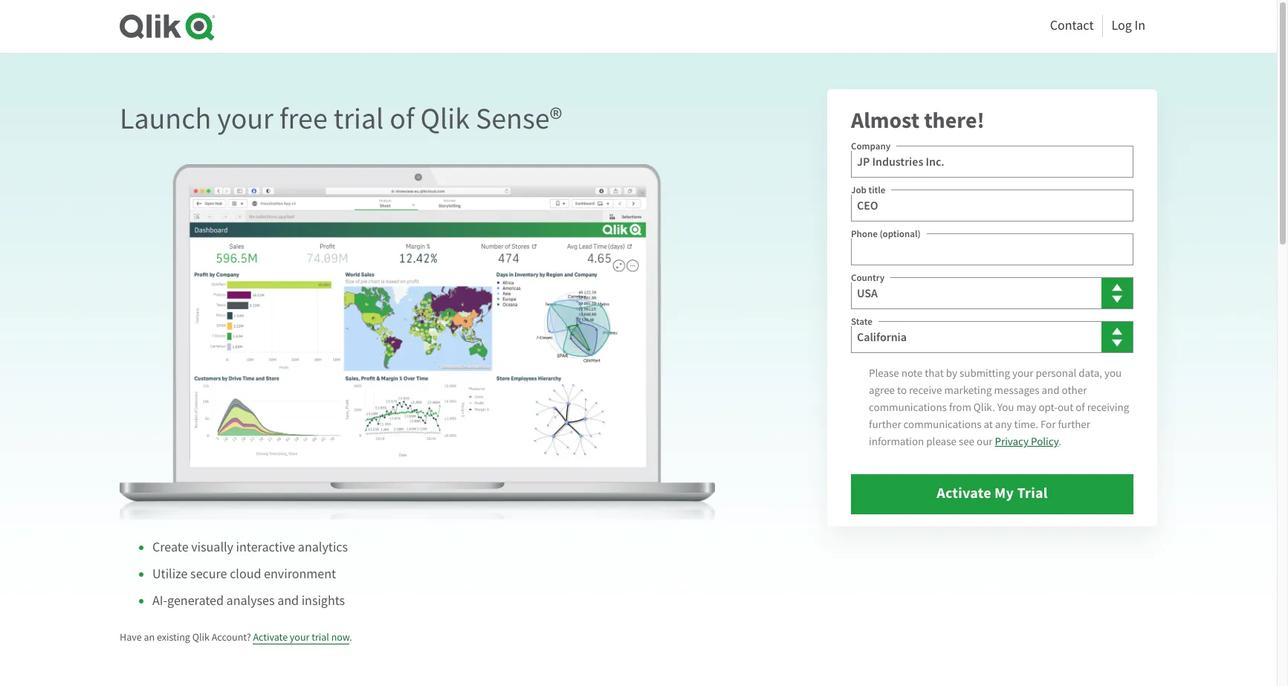 Task type: locate. For each thing, give the bounding box(es) containing it.
qlik left sense®
[[420, 100, 470, 138]]

almost
[[851, 106, 920, 135]]

may
[[1016, 400, 1037, 415]]

1 horizontal spatial qlik
[[420, 100, 470, 138]]

environment
[[264, 566, 336, 583]]

utilize
[[152, 566, 188, 583]]

agree
[[869, 383, 895, 398]]

further up information
[[869, 417, 901, 432]]

0 vertical spatial of
[[390, 100, 415, 138]]

at
[[984, 417, 993, 432]]

of
[[390, 100, 415, 138], [1076, 400, 1085, 415]]

and down environment
[[277, 593, 299, 610]]

1 horizontal spatial .
[[1059, 434, 1061, 449]]

0 vertical spatial trial
[[334, 100, 384, 138]]

utilize secure cloud environment
[[152, 566, 336, 583]]

communications down to
[[869, 400, 947, 415]]

almost there!
[[851, 106, 985, 135]]

there!
[[924, 106, 985, 135]]

1 vertical spatial .
[[350, 630, 352, 644]]

time.
[[1014, 417, 1038, 432]]

trial
[[334, 100, 384, 138], [312, 630, 329, 644]]

interactive
[[236, 539, 295, 556]]

to
[[897, 383, 907, 398]]

ai-
[[152, 593, 167, 610]]

2 further from the left
[[1058, 417, 1091, 432]]

please note that by submitting your personal data, you agree to receive marketing messages and other communications from qlik. you may opt-out of receiving further communications at any time. for further information please see our
[[869, 366, 1129, 449]]

marketing
[[944, 383, 992, 398]]

that
[[925, 366, 944, 381]]

your right activate at the bottom of the page
[[290, 630, 310, 644]]

further down "out"
[[1058, 417, 1091, 432]]

1 horizontal spatial your
[[290, 630, 310, 644]]

1 vertical spatial qlik
[[192, 630, 210, 644]]

receiving
[[1087, 400, 1129, 415]]

1 horizontal spatial of
[[1076, 400, 1085, 415]]

0 horizontal spatial further
[[869, 417, 901, 432]]

now
[[331, 630, 350, 644]]

visually
[[191, 539, 233, 556]]

2 horizontal spatial your
[[1013, 366, 1034, 381]]

1 horizontal spatial trial
[[334, 100, 384, 138]]

qlik right "existing"
[[192, 630, 210, 644]]

analytics
[[298, 539, 348, 556]]

note
[[902, 366, 923, 381]]

0 horizontal spatial .
[[350, 630, 352, 644]]

None submit
[[851, 474, 1134, 514]]

of inside please note that by submitting your personal data, you agree to receive marketing messages and other communications from qlik. you may opt-out of receiving further communications at any time. for further information please see our
[[1076, 400, 1085, 415]]

communications
[[869, 400, 947, 415], [904, 417, 982, 432]]

activate your trial now link
[[253, 630, 350, 645]]

communications up please
[[904, 417, 982, 432]]

account?
[[212, 630, 251, 644]]

0 vertical spatial qlik
[[420, 100, 470, 138]]

0 vertical spatial and
[[1042, 383, 1060, 398]]

your
[[217, 100, 274, 138], [1013, 366, 1034, 381], [290, 630, 310, 644]]

1 horizontal spatial further
[[1058, 417, 1091, 432]]

and up opt-
[[1042, 383, 1060, 398]]

you
[[1105, 366, 1122, 381]]

phone
[[851, 228, 878, 240]]

0 horizontal spatial qlik
[[192, 630, 210, 644]]

1 vertical spatial and
[[277, 593, 299, 610]]

Company text field
[[851, 146, 1134, 178]]

qlik
[[420, 100, 470, 138], [192, 630, 210, 644]]

trial right free
[[334, 100, 384, 138]]

trial left now
[[312, 630, 329, 644]]

from
[[949, 400, 971, 415]]

1 vertical spatial trial
[[312, 630, 329, 644]]

.
[[1059, 434, 1061, 449], [350, 630, 352, 644]]

state
[[851, 315, 873, 328]]

1 vertical spatial your
[[1013, 366, 1034, 381]]

log
[[1112, 17, 1132, 34]]

see
[[959, 434, 975, 449]]

by
[[946, 366, 957, 381]]

further
[[869, 417, 901, 432], [1058, 417, 1091, 432]]

messages
[[994, 383, 1040, 398]]

your up the messages at the right bottom of the page
[[1013, 366, 1034, 381]]

0 horizontal spatial your
[[217, 100, 274, 138]]

0 horizontal spatial trial
[[312, 630, 329, 644]]

0 horizontal spatial and
[[277, 593, 299, 610]]

analyses
[[226, 593, 275, 610]]

1 horizontal spatial and
[[1042, 383, 1060, 398]]

generated
[[167, 593, 224, 610]]

1 vertical spatial communications
[[904, 417, 982, 432]]

and
[[1042, 383, 1060, 398], [277, 593, 299, 610]]

launch your free trial of qlik sense®
[[120, 100, 562, 138]]

have
[[120, 630, 142, 644]]

opt-
[[1039, 400, 1058, 415]]

your left free
[[217, 100, 274, 138]]

1 vertical spatial of
[[1076, 400, 1085, 415]]

Phone (optional) text field
[[851, 233, 1134, 265]]



Task type: vqa. For each thing, say whether or not it's contained in the screenshot.
the rightmost THE FURTHER
yes



Task type: describe. For each thing, give the bounding box(es) containing it.
insights
[[302, 593, 345, 610]]

create
[[152, 539, 189, 556]]

0 vertical spatial communications
[[869, 400, 947, 415]]

0 horizontal spatial of
[[390, 100, 415, 138]]

launch
[[120, 100, 211, 138]]

phone (optional)
[[851, 228, 921, 240]]

other
[[1062, 383, 1087, 398]]

create visually interactive analytics
[[152, 539, 348, 556]]

2 vertical spatial your
[[290, 630, 310, 644]]

please
[[926, 434, 957, 449]]

country
[[851, 271, 885, 284]]

and inside please note that by submitting your personal data, you agree to receive marketing messages and other communications from qlik. you may opt-out of receiving further communications at any time. for further information please see our
[[1042, 383, 1060, 398]]

policy
[[1031, 434, 1059, 449]]

privacy policy link
[[995, 434, 1059, 449]]

free
[[279, 100, 328, 138]]

data,
[[1079, 366, 1102, 381]]

job title
[[851, 184, 886, 196]]

our
[[977, 434, 993, 449]]

have an existing qlik account? activate your trial now .
[[120, 630, 352, 644]]

log in
[[1112, 17, 1146, 34]]

contact link
[[1050, 13, 1094, 38]]

company
[[851, 140, 891, 152]]

0 vertical spatial your
[[217, 100, 274, 138]]

1 further from the left
[[869, 417, 901, 432]]

qlik.
[[974, 400, 995, 415]]

existing
[[157, 630, 190, 644]]

any
[[995, 417, 1012, 432]]

for
[[1041, 417, 1056, 432]]

job
[[851, 184, 867, 196]]

an
[[144, 630, 155, 644]]

privacy policy .
[[995, 434, 1061, 449]]

your inside please note that by submitting your personal data, you agree to receive marketing messages and other communications from qlik. you may opt-out of receiving further communications at any time. for further information please see our
[[1013, 366, 1034, 381]]

title
[[869, 184, 886, 196]]

(optional)
[[880, 228, 921, 240]]

information
[[869, 434, 924, 449]]

Job title text field
[[851, 190, 1134, 222]]

log in link
[[1112, 13, 1146, 38]]

receive
[[909, 383, 942, 398]]

privacy
[[995, 434, 1029, 449]]

sense®
[[476, 100, 562, 138]]

activate
[[253, 630, 288, 644]]

0 vertical spatial .
[[1059, 434, 1061, 449]]

secure
[[190, 566, 227, 583]]

out
[[1058, 400, 1074, 415]]

submitting
[[960, 366, 1010, 381]]

contact
[[1050, 17, 1094, 34]]

ai-generated analyses and insights
[[152, 593, 345, 610]]

you
[[997, 400, 1014, 415]]

in
[[1135, 17, 1146, 34]]

please
[[869, 366, 899, 381]]

cloud
[[230, 566, 261, 583]]

personal
[[1036, 366, 1077, 381]]

go to the home page. image
[[120, 12, 215, 41]]



